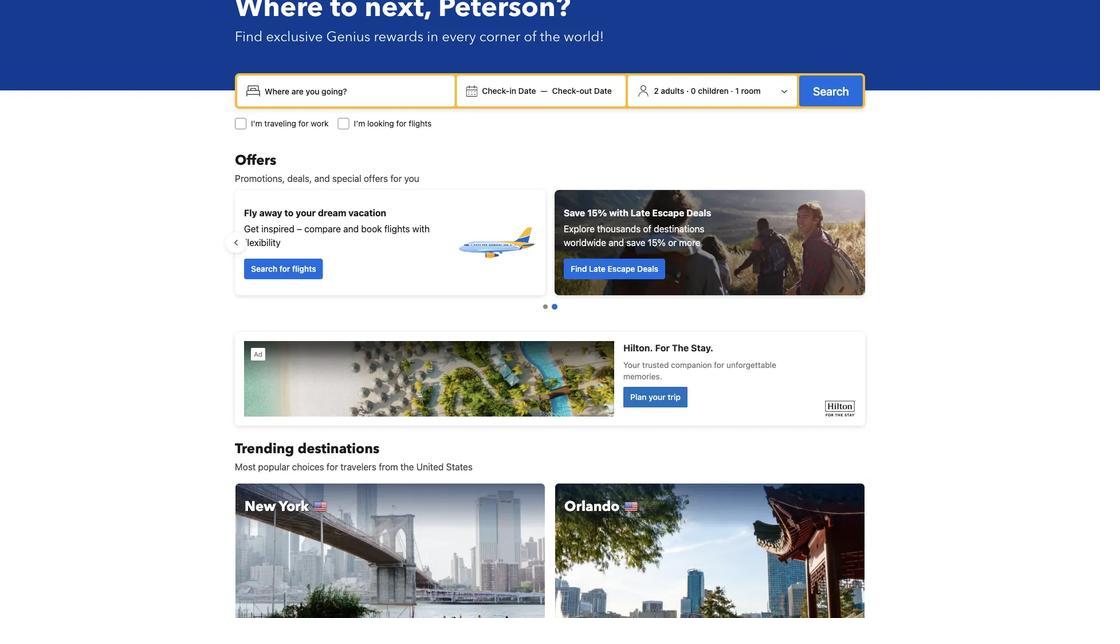 Task type: describe. For each thing, give the bounding box(es) containing it.
save
[[627, 238, 646, 248]]

fly away to your dream vacation get inspired – compare and book flights with flexibility
[[244, 208, 430, 248]]

region containing fly away to your dream vacation
[[226, 186, 874, 300]]

save 15% with late escape deals explore thousands of destinations worldwide and save 15% or more
[[564, 208, 711, 248]]

popular
[[258, 462, 290, 473]]

promotions,
[[235, 173, 285, 184]]

world!
[[564, 27, 604, 46]]

orlando
[[564, 498, 620, 517]]

of inside save 15% with late escape deals explore thousands of destinations worldwide and save 15% or more
[[643, 224, 651, 235]]

trending
[[235, 440, 294, 459]]

0 vertical spatial flights
[[409, 119, 432, 128]]

0
[[691, 86, 696, 96]]

group of friends hiking in the mountains on a sunny day image
[[555, 190, 865, 296]]

main content containing offers
[[226, 151, 874, 619]]

your
[[296, 208, 316, 219]]

Where are you going? field
[[260, 81, 450, 101]]

find exclusive genius rewards in every corner of the world!
[[235, 27, 604, 46]]

offers
[[235, 151, 276, 170]]

you
[[404, 173, 419, 184]]

thousands
[[597, 224, 641, 235]]

i'm looking for flights
[[354, 119, 432, 128]]

children
[[698, 86, 729, 96]]

out
[[580, 86, 592, 96]]

1 · from the left
[[686, 86, 689, 96]]

check-out date button
[[548, 81, 616, 101]]

destinations inside save 15% with late escape deals explore thousands of destinations worldwide and save 15% or more
[[654, 224, 705, 235]]

fly
[[244, 208, 257, 219]]

get
[[244, 224, 259, 235]]

new york
[[245, 498, 309, 517]]

work
[[311, 119, 329, 128]]

2 vertical spatial flights
[[292, 264, 316, 274]]

search for search
[[813, 84, 849, 98]]

or
[[668, 238, 677, 248]]

flexibility
[[244, 238, 281, 248]]

trending destinations most popular choices for travelers from the united states
[[235, 440, 473, 473]]

check-in date button
[[478, 81, 541, 101]]

escape inside save 15% with late escape deals explore thousands of destinations worldwide and save 15% or more
[[652, 208, 684, 219]]

adults
[[661, 86, 684, 96]]

new york link
[[235, 484, 546, 619]]

with inside save 15% with late escape deals explore thousands of destinations worldwide and save 15% or more
[[609, 208, 629, 219]]

orlando link
[[555, 484, 865, 619]]

compare
[[304, 224, 341, 235]]

1
[[735, 86, 739, 96]]

search for flights link
[[244, 259, 323, 280]]

with inside fly away to your dream vacation get inspired – compare and book flights with flexibility
[[412, 224, 430, 235]]

find for find late escape deals
[[571, 264, 587, 274]]

worldwide
[[564, 238, 606, 248]]

and inside 'offers promotions, deals, and special offers for you'
[[314, 173, 330, 184]]

—
[[541, 86, 548, 96]]

most
[[235, 462, 256, 473]]

new
[[245, 498, 276, 517]]

2 adults · 0 children · 1 room
[[654, 86, 761, 96]]

find late escape deals
[[571, 264, 658, 274]]

1 check- from the left
[[482, 86, 510, 96]]

search button
[[799, 76, 863, 107]]

for right looking
[[396, 119, 407, 128]]

–
[[297, 224, 302, 235]]



Task type: locate. For each thing, give the bounding box(es) containing it.
find down the 'worldwide'
[[571, 264, 587, 274]]

flights inside fly away to your dream vacation get inspired – compare and book flights with flexibility
[[384, 224, 410, 235]]

away
[[259, 208, 282, 219]]

1 horizontal spatial and
[[343, 224, 359, 235]]

search
[[813, 84, 849, 98], [251, 264, 277, 274]]

1 vertical spatial with
[[412, 224, 430, 235]]

0 vertical spatial in
[[427, 27, 438, 46]]

destinations
[[654, 224, 705, 235], [298, 440, 380, 459]]

1 horizontal spatial the
[[540, 27, 560, 46]]

and down thousands
[[609, 238, 624, 248]]

explore
[[564, 224, 595, 235]]

for inside trending destinations most popular choices for travelers from the united states
[[327, 462, 338, 473]]

1 vertical spatial deals
[[637, 264, 658, 274]]

find left exclusive
[[235, 27, 263, 46]]

0 vertical spatial of
[[524, 27, 537, 46]]

deals up more
[[687, 208, 711, 219]]

and
[[314, 173, 330, 184], [343, 224, 359, 235], [609, 238, 624, 248]]

0 vertical spatial late
[[631, 208, 650, 219]]

and right deals,
[[314, 173, 330, 184]]

find late escape deals link
[[564, 259, 665, 280]]

2
[[654, 86, 659, 96]]

the for from
[[401, 462, 414, 473]]

1 vertical spatial in
[[510, 86, 516, 96]]

2 check- from the left
[[552, 86, 580, 96]]

main content
[[226, 151, 874, 619]]

fly away to your dream vacation image
[[456, 203, 536, 283]]

0 horizontal spatial 15%
[[587, 208, 607, 219]]

1 horizontal spatial ·
[[731, 86, 733, 96]]

15%
[[587, 208, 607, 219], [648, 238, 666, 248]]

the left the world!
[[540, 27, 560, 46]]

1 horizontal spatial destinations
[[654, 224, 705, 235]]

late up thousands
[[631, 208, 650, 219]]

1 vertical spatial 15%
[[648, 238, 666, 248]]

deals
[[687, 208, 711, 219], [637, 264, 658, 274]]

for right choices
[[327, 462, 338, 473]]

escape
[[652, 208, 684, 219], [608, 264, 635, 274]]

with up thousands
[[609, 208, 629, 219]]

deals down the save
[[637, 264, 658, 274]]

date
[[518, 86, 536, 96], [594, 86, 612, 96]]

region
[[226, 186, 874, 300]]

0 horizontal spatial search
[[251, 264, 277, 274]]

flights
[[409, 119, 432, 128], [384, 224, 410, 235], [292, 264, 316, 274]]

15% left or on the right top of page
[[648, 238, 666, 248]]

2 vertical spatial and
[[609, 238, 624, 248]]

i'm
[[354, 119, 365, 128]]

to
[[285, 208, 294, 219]]

1 vertical spatial late
[[589, 264, 606, 274]]

with right book
[[412, 224, 430, 235]]

for down flexibility
[[280, 264, 290, 274]]

0 vertical spatial with
[[609, 208, 629, 219]]

2 · from the left
[[731, 86, 733, 96]]

every
[[442, 27, 476, 46]]

1 horizontal spatial with
[[609, 208, 629, 219]]

flights right looking
[[409, 119, 432, 128]]

progress bar
[[543, 304, 558, 310]]

1 horizontal spatial date
[[594, 86, 612, 96]]

· left 0 on the right top of the page
[[686, 86, 689, 96]]

united
[[416, 462, 444, 473]]

0 horizontal spatial the
[[401, 462, 414, 473]]

destinations up or on the right top of page
[[654, 224, 705, 235]]

in
[[427, 27, 438, 46], [510, 86, 516, 96]]

with
[[609, 208, 629, 219], [412, 224, 430, 235]]

flights right book
[[384, 224, 410, 235]]

escape up or on the right top of page
[[652, 208, 684, 219]]

0 horizontal spatial late
[[589, 264, 606, 274]]

for inside 'offers promotions, deals, and special offers for you'
[[390, 173, 402, 184]]

and inside save 15% with late escape deals explore thousands of destinations worldwide and save 15% or more
[[609, 238, 624, 248]]

flights down –
[[292, 264, 316, 274]]

late
[[631, 208, 650, 219], [589, 264, 606, 274]]

the right 'from'
[[401, 462, 414, 473]]

check-
[[482, 86, 510, 96], [552, 86, 580, 96]]

0 horizontal spatial deals
[[637, 264, 658, 274]]

1 horizontal spatial search
[[813, 84, 849, 98]]

1 vertical spatial search
[[251, 264, 277, 274]]

offers promotions, deals, and special offers for you
[[235, 151, 419, 184]]

0 vertical spatial search
[[813, 84, 849, 98]]

and left book
[[343, 224, 359, 235]]

special
[[332, 173, 361, 184]]

1 horizontal spatial late
[[631, 208, 650, 219]]

1 vertical spatial find
[[571, 264, 587, 274]]

0 vertical spatial deals
[[687, 208, 711, 219]]

1 horizontal spatial deals
[[687, 208, 711, 219]]

0 vertical spatial 15%
[[587, 208, 607, 219]]

2 adults · 0 children · 1 room button
[[633, 80, 793, 102]]

dream
[[318, 208, 346, 219]]

1 horizontal spatial of
[[643, 224, 651, 235]]

0 horizontal spatial with
[[412, 224, 430, 235]]

in left every
[[427, 27, 438, 46]]

0 vertical spatial escape
[[652, 208, 684, 219]]

·
[[686, 86, 689, 96], [731, 86, 733, 96]]

search for flights
[[251, 264, 316, 274]]

deals inside save 15% with late escape deals explore thousands of destinations worldwide and save 15% or more
[[687, 208, 711, 219]]

escape down the save
[[608, 264, 635, 274]]

find for find exclusive genius rewards in every corner of the world!
[[235, 27, 263, 46]]

for left you
[[390, 173, 402, 184]]

1 vertical spatial destinations
[[298, 440, 380, 459]]

1 horizontal spatial check-
[[552, 86, 580, 96]]

find inside region
[[571, 264, 587, 274]]

1 horizontal spatial in
[[510, 86, 516, 96]]

genius
[[326, 27, 370, 46]]

0 horizontal spatial find
[[235, 27, 263, 46]]

i'm traveling for work
[[251, 119, 329, 128]]

0 horizontal spatial ·
[[686, 86, 689, 96]]

the
[[540, 27, 560, 46], [401, 462, 414, 473]]

check-in date — check-out date
[[482, 86, 612, 96]]

of up the save
[[643, 224, 651, 235]]

choices
[[292, 462, 324, 473]]

inspired
[[261, 224, 294, 235]]

search for search for flights
[[251, 264, 277, 274]]

1 vertical spatial and
[[343, 224, 359, 235]]

find
[[235, 27, 263, 46], [571, 264, 587, 274]]

date left '—'
[[518, 86, 536, 96]]

deals,
[[287, 173, 312, 184]]

save
[[564, 208, 585, 219]]

york
[[279, 498, 309, 517]]

corner
[[479, 27, 520, 46]]

date right out
[[594, 86, 612, 96]]

0 horizontal spatial of
[[524, 27, 537, 46]]

0 horizontal spatial escape
[[608, 264, 635, 274]]

looking
[[367, 119, 394, 128]]

2 horizontal spatial and
[[609, 238, 624, 248]]

from
[[379, 462, 398, 473]]

check- right '—'
[[552, 86, 580, 96]]

destinations inside trending destinations most popular choices for travelers from the united states
[[298, 440, 380, 459]]

in left '—'
[[510, 86, 516, 96]]

· left 1 at the right
[[731, 86, 733, 96]]

and inside fly away to your dream vacation get inspired – compare and book flights with flexibility
[[343, 224, 359, 235]]

traveling
[[264, 119, 296, 128]]

0 horizontal spatial and
[[314, 173, 330, 184]]

states
[[446, 462, 473, 473]]

search inside button
[[813, 84, 849, 98]]

0 vertical spatial destinations
[[654, 224, 705, 235]]

0 horizontal spatial in
[[427, 27, 438, 46]]

offers
[[364, 173, 388, 184]]

1 date from the left
[[518, 86, 536, 96]]

0 horizontal spatial date
[[518, 86, 536, 96]]

0 vertical spatial the
[[540, 27, 560, 46]]

0 vertical spatial find
[[235, 27, 263, 46]]

0 horizontal spatial destinations
[[298, 440, 380, 459]]

1 vertical spatial the
[[401, 462, 414, 473]]

late down the 'worldwide'
[[589, 264, 606, 274]]

the for of
[[540, 27, 560, 46]]

room
[[741, 86, 761, 96]]

1 vertical spatial escape
[[608, 264, 635, 274]]

1 vertical spatial of
[[643, 224, 651, 235]]

more
[[679, 238, 700, 248]]

book
[[361, 224, 382, 235]]

advertisement region
[[235, 332, 865, 426]]

2 date from the left
[[594, 86, 612, 96]]

0 vertical spatial and
[[314, 173, 330, 184]]

1 horizontal spatial find
[[571, 264, 587, 274]]

check- left '—'
[[482, 86, 510, 96]]

of right corner on the left top of the page
[[524, 27, 537, 46]]

0 horizontal spatial check-
[[482, 86, 510, 96]]

vacation
[[349, 208, 386, 219]]

late inside save 15% with late escape deals explore thousands of destinations worldwide and save 15% or more
[[631, 208, 650, 219]]

1 horizontal spatial 15%
[[648, 238, 666, 248]]

of
[[524, 27, 537, 46], [643, 224, 651, 235]]

for left 'work'
[[298, 119, 309, 128]]

rewards
[[374, 27, 424, 46]]

destinations up travelers
[[298, 440, 380, 459]]

travelers
[[341, 462, 376, 473]]

for
[[298, 119, 309, 128], [396, 119, 407, 128], [390, 173, 402, 184], [280, 264, 290, 274], [327, 462, 338, 473]]

15% right save
[[587, 208, 607, 219]]

exclusive
[[266, 27, 323, 46]]

i'm
[[251, 119, 262, 128]]

1 horizontal spatial escape
[[652, 208, 684, 219]]

1 vertical spatial flights
[[384, 224, 410, 235]]

the inside trending destinations most popular choices for travelers from the united states
[[401, 462, 414, 473]]



Task type: vqa. For each thing, say whether or not it's contained in the screenshot.
·
yes



